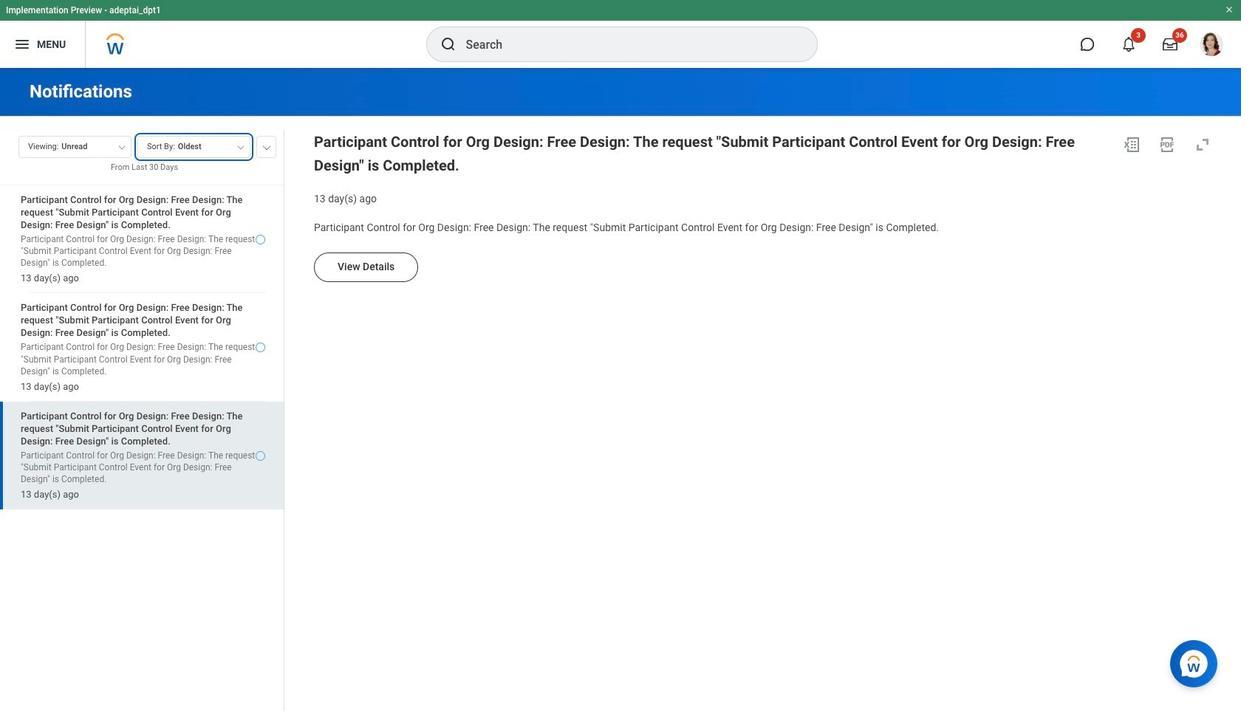 Task type: describe. For each thing, give the bounding box(es) containing it.
notifications large image
[[1121, 37, 1136, 52]]

more image
[[262, 143, 271, 150]]

close environment banner image
[[1225, 5, 1234, 14]]

1 mark read image from the top
[[256, 235, 265, 244]]

fullscreen image
[[1194, 136, 1211, 154]]

inbox items list box
[[0, 184, 284, 711]]

inbox large image
[[1163, 37, 1177, 52]]



Task type: vqa. For each thing, say whether or not it's contained in the screenshot.
List
no



Task type: locate. For each thing, give the bounding box(es) containing it.
3 mark read image from the top
[[256, 451, 265, 461]]

1 vertical spatial mark read image
[[256, 343, 265, 353]]

mark read image
[[256, 235, 265, 244], [256, 343, 265, 353], [256, 451, 265, 461]]

2 mark read image from the top
[[256, 343, 265, 353]]

profile logan mcneil image
[[1200, 33, 1223, 59]]

0 vertical spatial mark read image
[[256, 235, 265, 244]]

view printable version (pdf) image
[[1158, 136, 1176, 154]]

justify image
[[13, 35, 31, 53]]

region
[[314, 130, 1217, 206]]

tab panel
[[0, 129, 284, 711]]

export to excel image
[[1123, 136, 1141, 154]]

search image
[[439, 35, 457, 53]]

2 vertical spatial mark read image
[[256, 451, 265, 461]]

banner
[[0, 0, 1241, 68]]

Search Workday  search field
[[466, 28, 786, 61]]

main content
[[0, 68, 1241, 711]]



